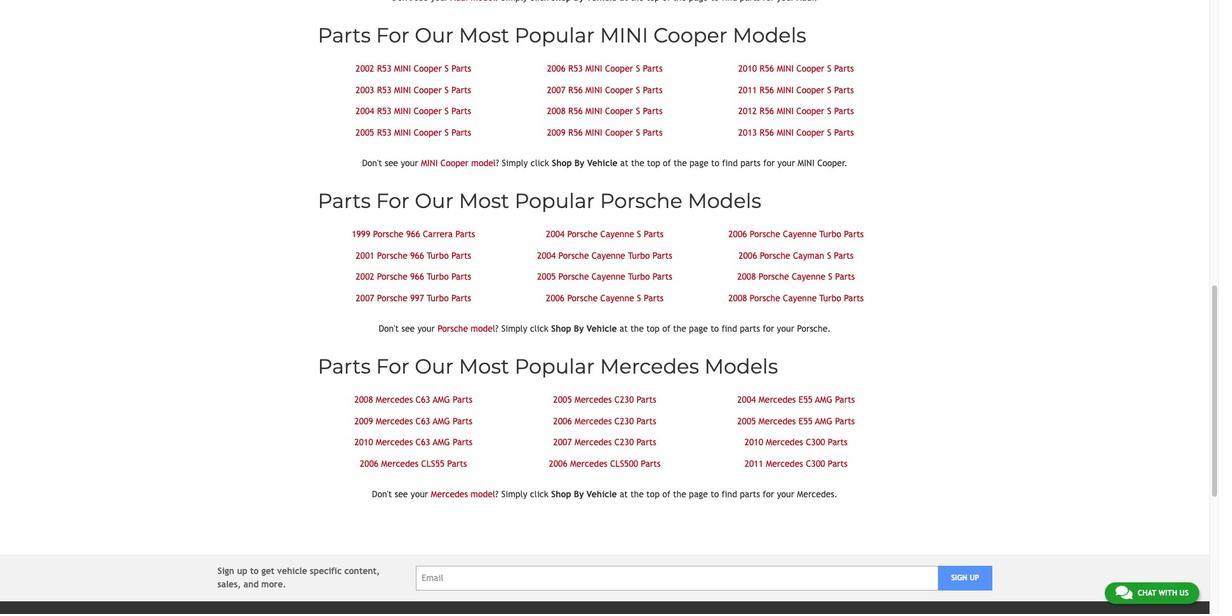 Task type: describe. For each thing, give the bounding box(es) containing it.
2010 mercedes c63 amg parts link
[[355, 438, 473, 448]]

1 ? from the top
[[496, 158, 499, 168]]

chat
[[1138, 590, 1157, 598]]

s right cayman
[[827, 251, 832, 261]]

2006 mercedes c230 parts
[[554, 416, 657, 427]]

by for at the top of the page to find parts for your porsche.
[[574, 324, 584, 334]]

amg for 2008 mercedes c63 amg parts
[[433, 395, 450, 405]]

r56 for 2007
[[569, 85, 583, 95]]

1999 porsche 966 carrera parts
[[352, 229, 475, 240]]

up for sign up
[[970, 574, 980, 583]]

2004 porsche cayenne turbo parts link
[[537, 251, 673, 261]]

shop for at the top of the page to find parts for your mercedes.
[[552, 490, 572, 500]]

porsche model link
[[438, 324, 496, 334]]

2013 r56 mini cooper s parts link
[[739, 127, 854, 138]]

for for mercedes.
[[763, 490, 775, 500]]

s up the 2004 porsche cayenne turbo parts link
[[637, 229, 642, 240]]

0 vertical spatial of
[[663, 158, 671, 168]]

2008 r56 mini cooper s parts link
[[547, 106, 663, 116]]

2008 porsche cayenne turbo parts
[[729, 293, 864, 303]]

models for parts for our most popular mercedes models
[[705, 354, 778, 379]]

2010 r56 mini cooper s parts link
[[739, 64, 854, 74]]

mini cooper model link
[[421, 158, 496, 168]]

at for at the top of the page to find parts for your mercedes.
[[620, 490, 628, 500]]

s for 2006 r53 mini cooper s parts
[[636, 64, 640, 74]]

2010 mercedes c300 parts
[[745, 438, 848, 448]]

sales,
[[218, 580, 241, 590]]

2008 for 2008 porsche cayenne s parts
[[738, 272, 756, 282]]

0 vertical spatial by
[[575, 158, 585, 168]]

2010 r56 mini cooper s parts
[[739, 64, 854, 74]]

by for at the top of the page to find parts for your mercedes.
[[574, 490, 584, 500]]

turbo for 2007 porsche 997 turbo parts
[[427, 293, 449, 303]]

2005 for 2005 porsche cayenne turbo parts
[[537, 272, 556, 282]]

2008 r56 mini cooper s parts
[[547, 106, 663, 116]]

2004 r53 mini cooper s parts
[[356, 106, 472, 116]]

amg for 2005 mercedes e55 amg parts
[[816, 416, 833, 427]]

2010 for 2010 r56 mini cooper s parts
[[739, 64, 757, 74]]

with
[[1159, 590, 1178, 598]]

and
[[244, 580, 259, 590]]

mercedes for 2007 mercedes c230 parts
[[575, 438, 612, 448]]

cooper for 2002 r53 mini cooper s parts
[[414, 64, 442, 74]]

2008 for 2008 porsche cayenne turbo parts
[[729, 293, 748, 303]]

mini for 2004 r53 mini cooper s parts
[[394, 106, 411, 116]]

popular for mini
[[515, 23, 595, 48]]

2006 mercedes cls55 parts
[[360, 459, 467, 469]]

parts for our most popular porsche models
[[318, 189, 762, 213]]

porsche.
[[798, 324, 831, 334]]

2006 porsche cayenne s parts link
[[546, 293, 664, 303]]

of for at the top of the page to find parts for your porsche.
[[663, 324, 671, 334]]

parts for porsche.
[[740, 324, 760, 334]]

cooper for 2012 r56 mini cooper s parts
[[797, 106, 825, 116]]

2005 mercedes e55 amg parts link
[[738, 416, 855, 427]]

0 vertical spatial at
[[621, 158, 629, 168]]

sign up button
[[939, 566, 993, 591]]

porsche for 2002 porsche 966 turbo parts
[[377, 272, 408, 282]]

mini for 2013 r56 mini cooper s parts
[[777, 127, 794, 138]]

2004 mercedes e55 amg parts
[[738, 395, 855, 405]]

cayenne for 2004 porsche cayenne turbo parts
[[592, 251, 626, 261]]

mini for 2006 r53 mini cooper s parts
[[586, 64, 603, 74]]

e55 for 2004 mercedes e55 amg parts
[[799, 395, 813, 405]]

get
[[262, 567, 275, 577]]

2001 porsche 966 turbo parts
[[356, 251, 471, 261]]

mercedes for 2008 mercedes c63 amg parts
[[376, 395, 413, 405]]

2006 porsche cayenne turbo parts
[[729, 229, 864, 240]]

r56 for 2010
[[760, 64, 775, 74]]

cooper for 2006 r53 mini cooper s parts
[[605, 64, 634, 74]]

porsche up the 2004 porsche cayenne s parts
[[600, 189, 683, 213]]

for for porsche.
[[763, 324, 775, 334]]

0 vertical spatial models
[[733, 23, 807, 48]]

2005 mercedes e55 amg parts
[[738, 416, 855, 427]]

e55 for 2005 mercedes e55 amg parts
[[799, 416, 813, 427]]

your down "997"
[[418, 324, 435, 334]]

your down the 2006 mercedes cls55 parts
[[411, 490, 428, 500]]

2005 r53 mini cooper s parts
[[356, 127, 472, 138]]

2007 r56 mini cooper s parts link
[[547, 85, 663, 95]]

chat with us link
[[1105, 583, 1200, 605]]

r53 for 2004
[[377, 106, 392, 116]]

c230 for 2005 mercedes c230 parts
[[615, 395, 634, 405]]

mercedes model link
[[431, 490, 496, 500]]

2003
[[356, 85, 374, 95]]

don't for don't see your porsche model ? simply click shop by vehicle at the top of the page to find parts for your porsche.
[[379, 324, 399, 334]]

mini for 2002 r53 mini cooper s parts
[[394, 64, 411, 74]]

porsche down 2007 porsche 997 turbo parts link
[[438, 324, 468, 334]]

2004 for 2004 mercedes e55 amg parts
[[738, 395, 756, 405]]

997
[[410, 293, 424, 303]]

cooper for 2008 r56 mini cooper s parts
[[605, 106, 634, 116]]

mercedes for 2011 mercedes c300 parts
[[766, 459, 804, 469]]

your down 2005 r53 mini cooper s parts
[[401, 158, 418, 168]]

2002 r53 mini cooper s parts
[[356, 64, 472, 74]]

2007 mercedes c230 parts link
[[554, 438, 657, 448]]

s for 2009 r56 mini cooper s parts
[[636, 127, 640, 138]]

cooper for 2007 r56 mini cooper s parts
[[605, 85, 634, 95]]

c230 for 2006 mercedes c230 parts
[[615, 416, 634, 427]]

2008 mercedes c63 amg parts
[[355, 395, 473, 405]]

simply for porsche model
[[502, 324, 528, 334]]

porsche for 2008 porsche cayenne s parts
[[759, 272, 790, 282]]

don't for don't see your mercedes model ? simply click shop by vehicle at the top of the page to find parts for your mercedes.
[[372, 490, 392, 500]]

2002 for 2002 porsche 966 turbo parts
[[356, 272, 375, 282]]

2007 porsche 997 turbo parts link
[[356, 293, 471, 303]]

2006 porsche cayenne s parts
[[546, 293, 664, 303]]

s down 2005 porsche cayenne turbo parts
[[637, 293, 642, 303]]

2010 mercedes c63 amg parts
[[355, 438, 473, 448]]

content,
[[345, 567, 380, 577]]

2005 mercedes c230 parts
[[554, 395, 657, 405]]

porsche for 2006 porsche cayman s parts
[[760, 251, 791, 261]]

vehicle for at the top of the page to find parts for your porsche.
[[587, 324, 617, 334]]

2006 porsche cayman s parts link
[[739, 251, 854, 261]]

carrera
[[423, 229, 453, 240]]

find for porsche.
[[722, 324, 738, 334]]

cayenne for 2006 porsche cayenne s parts
[[601, 293, 635, 303]]

2004 for 2004 porsche cayenne turbo parts
[[537, 251, 556, 261]]

2012
[[739, 106, 757, 116]]

chat with us
[[1138, 590, 1189, 598]]

mini up 2006 r53 mini cooper s parts
[[600, 23, 649, 48]]

2005 porsche cayenne turbo parts
[[537, 272, 673, 282]]

porsche for 2006 porsche cayenne s parts
[[568, 293, 598, 303]]

mercedes for 2009 mercedes c63 amg parts
[[376, 416, 413, 427]]

turbo for 2004 porsche cayenne turbo parts
[[628, 251, 650, 261]]

s for 2002 r53 mini cooper s parts
[[445, 64, 449, 74]]

mercedes.
[[798, 490, 838, 500]]

model for porsche model
[[471, 324, 496, 334]]

mercedes for 2006 mercedes cls500 parts
[[571, 459, 608, 469]]

cls500
[[610, 459, 639, 469]]

parts for our most popular mercedes models
[[318, 354, 778, 379]]

2005 mercedes c230 parts link
[[554, 395, 657, 405]]

s for 2003 r53 mini cooper s parts
[[445, 85, 449, 95]]

2012 r56 mini cooper s parts
[[739, 106, 854, 116]]

2009 mercedes c63 amg parts link
[[355, 416, 473, 427]]

2013
[[739, 127, 757, 138]]

2007 porsche 997 turbo parts
[[356, 293, 471, 303]]

for for parts for our most popular mercedes models
[[376, 354, 410, 379]]

see for don't see your mercedes model ? simply click shop by vehicle at the top of the page to find parts for your mercedes.
[[395, 490, 408, 500]]

our for parts for our most popular mini cooper models
[[415, 23, 454, 48]]

click for porsche model
[[530, 324, 549, 334]]

porsche for 2005 porsche cayenne turbo parts
[[559, 272, 589, 282]]

mercedes for 2005 mercedes c230 parts
[[575, 395, 612, 405]]

Email email field
[[416, 566, 939, 591]]

mini down 2005 r53 mini cooper s parts link
[[421, 158, 438, 168]]

s for 2010 r56 mini cooper s parts
[[828, 64, 832, 74]]

mercedes for 2004 mercedes e55 amg parts
[[759, 395, 796, 405]]

don't see your mercedes model ? simply click shop by vehicle at the top of the page to find parts for your mercedes.
[[372, 490, 838, 500]]

porsche for 2004 porsche cayenne turbo parts
[[559, 251, 589, 261]]

at for at the top of the page to find parts for your porsche.
[[620, 324, 628, 334]]

2011 r56 mini cooper s parts
[[739, 85, 854, 95]]

don't see your mini cooper model ? simply click shop by vehicle at the top of the page to find parts for your mini cooper.
[[362, 158, 848, 168]]

find for mercedes.
[[722, 490, 738, 500]]

r56 for 2011
[[760, 85, 775, 95]]

2006 r53 mini cooper s parts link
[[547, 64, 663, 74]]

2006 mercedes c230 parts link
[[554, 416, 657, 427]]

mercedes up 2005 mercedes c230 parts link
[[600, 354, 700, 379]]

see for don't see your mini cooper model ? simply click shop by vehicle at the top of the page to find parts for your mini cooper.
[[385, 158, 398, 168]]

2006 mercedes cls55 parts link
[[360, 459, 467, 469]]

specific
[[310, 567, 342, 577]]

2003 r53 mini cooper s parts link
[[356, 85, 472, 95]]

more.
[[261, 580, 286, 590]]

vehicle
[[277, 567, 307, 577]]

your left mercedes.
[[777, 490, 795, 500]]

2004 porsche cayenne turbo parts
[[537, 251, 673, 261]]

mini for 2003 r53 mini cooper s parts
[[394, 85, 411, 95]]

see for don't see your porsche model ? simply click shop by vehicle at the top of the page to find parts for your porsche.
[[402, 324, 415, 334]]

cooper for 2013 r56 mini cooper s parts
[[797, 127, 825, 138]]

mercedes down the cls55
[[431, 490, 468, 500]]

s for 2012 r56 mini cooper s parts
[[828, 106, 832, 116]]

2005 porsche cayenne turbo parts link
[[537, 272, 673, 282]]

2011 mercedes c300 parts link
[[745, 459, 848, 469]]

for for parts for our most popular mini cooper models
[[376, 23, 410, 48]]

comments image
[[1116, 586, 1133, 601]]

0 vertical spatial shop
[[552, 158, 572, 168]]

2006 r53 mini cooper s parts
[[547, 64, 663, 74]]



Task type: vqa. For each thing, say whether or not it's contained in the screenshot.
Track at the right of the page
no



Task type: locate. For each thing, give the bounding box(es) containing it.
?
[[496, 158, 499, 168], [496, 324, 499, 334], [496, 490, 499, 500]]

0 vertical spatial vehicle
[[588, 158, 618, 168]]

2007 for 2007 porsche 997 turbo parts
[[356, 293, 375, 303]]

popular up the 2004 porsche cayenne s parts
[[515, 189, 595, 213]]

0 vertical spatial parts
[[741, 158, 761, 168]]

2001
[[356, 251, 375, 261]]

2002 up 2003 on the top left of the page
[[356, 64, 374, 74]]

parts down 2013
[[741, 158, 761, 168]]

mercedes down 2009 mercedes c63 amg parts
[[376, 438, 413, 448]]

shop
[[552, 158, 572, 168], [551, 324, 572, 334], [552, 490, 572, 500]]

1 vertical spatial c300
[[806, 459, 826, 469]]

2005 r53 mini cooper s parts link
[[356, 127, 472, 138]]

2002 r53 mini cooper s parts link
[[356, 64, 472, 74]]

3 top from the top
[[647, 490, 660, 500]]

2006 down 2005 porsche cayenne turbo parts link
[[546, 293, 565, 303]]

1 vertical spatial 2007
[[356, 293, 375, 303]]

click for mercedes model
[[530, 490, 549, 500]]

amg for 2004 mercedes e55 amg parts
[[816, 395, 833, 405]]

top for at the top of the page to find parts for your mercedes.
[[647, 490, 660, 500]]

cayman
[[793, 251, 825, 261]]

mercedes down 2007 mercedes c230 parts link at the bottom of the page
[[571, 459, 608, 469]]

cayenne for 2005 porsche cayenne turbo parts
[[592, 272, 626, 282]]

e55 up the 2005 mercedes e55 amg parts link
[[799, 395, 813, 405]]

2 vertical spatial ?
[[496, 490, 499, 500]]

turbo up 2006 porsche cayenne s parts link in the top of the page
[[628, 272, 650, 282]]

mini down 2008 r56 mini cooper s parts link
[[586, 127, 603, 138]]

c63 up 2009 mercedes c63 amg parts
[[416, 395, 431, 405]]

2011 up the 2012 on the right top of the page
[[739, 85, 757, 95]]

1 vertical spatial for
[[376, 189, 410, 213]]

2009 mercedes c63 amg parts
[[355, 416, 473, 427]]

2 c230 from the top
[[615, 416, 634, 427]]

porsche for 1999 porsche 966 carrera parts
[[373, 229, 404, 240]]

2009 r56 mini cooper s parts
[[547, 127, 663, 138]]

mercedes up 2007 mercedes c230 parts link at the bottom of the page
[[575, 416, 612, 427]]

turbo up 2007 porsche 997 turbo parts
[[427, 272, 449, 282]]

1 vertical spatial c230
[[615, 416, 634, 427]]

don't for don't see your mini cooper model ? simply click shop by vehicle at the top of the page to find parts for your mini cooper.
[[362, 158, 382, 168]]

2004 r53 mini cooper s parts link
[[356, 106, 472, 116]]

r53
[[377, 64, 392, 74], [569, 64, 583, 74], [377, 85, 392, 95], [377, 106, 392, 116], [377, 127, 392, 138]]

turbo right "997"
[[427, 293, 449, 303]]

by down 2009 r56 mini cooper s parts
[[575, 158, 585, 168]]

2002 porsche 966 turbo parts
[[356, 272, 471, 282]]

0 vertical spatial 2009
[[547, 127, 566, 138]]

c63 down "2008 mercedes c63 amg parts"
[[416, 416, 431, 427]]

s
[[445, 64, 449, 74], [636, 64, 640, 74], [828, 64, 832, 74], [445, 85, 449, 95], [636, 85, 640, 95], [828, 85, 832, 95], [445, 106, 449, 116], [636, 106, 640, 116], [828, 106, 832, 116], [445, 127, 449, 138], [636, 127, 640, 138], [828, 127, 832, 138], [637, 229, 642, 240], [827, 251, 832, 261], [829, 272, 833, 282], [637, 293, 642, 303]]

r56 right 2013
[[760, 127, 775, 138]]

2008 down 2008 porsche cayenne s parts link
[[729, 293, 748, 303]]

1 e55 from the top
[[799, 395, 813, 405]]

amg up 2010 mercedes c300 parts
[[816, 416, 833, 427]]

2005 up 2006 porsche cayenne s parts
[[537, 272, 556, 282]]

turbo down carrera
[[427, 251, 449, 261]]

1 vertical spatial 2009
[[355, 416, 373, 427]]

0 vertical spatial c300
[[806, 438, 826, 448]]

1 vertical spatial parts
[[740, 324, 760, 334]]

turbo for 2001 porsche 966 turbo parts
[[427, 251, 449, 261]]

3 our from the top
[[415, 354, 454, 379]]

for for parts for our most popular porsche models
[[376, 189, 410, 213]]

1 vertical spatial 2002
[[356, 272, 375, 282]]

models
[[733, 23, 807, 48], [688, 189, 762, 213], [705, 354, 778, 379]]

r53 up 2005 r53 mini cooper s parts
[[377, 106, 392, 116]]

see down 2005 r53 mini cooper s parts
[[385, 158, 398, 168]]

2007 for 2007 mercedes c230 parts
[[554, 438, 572, 448]]

porsche up 2008 porsche cayenne turbo parts
[[759, 272, 790, 282]]

at
[[621, 158, 629, 168], [620, 324, 628, 334], [620, 490, 628, 500]]

to inside the sign up to get vehicle specific content, sales, and more.
[[250, 567, 259, 577]]

porsche up 2006 porsche cayenne s parts link in the top of the page
[[559, 272, 589, 282]]

1 vertical spatial top
[[647, 324, 660, 334]]

sign inside button
[[952, 574, 968, 583]]

1 for from the top
[[376, 23, 410, 48]]

2 vertical spatial 2007
[[554, 438, 572, 448]]

r56 down 2010 r56 mini cooper s parts link at the top right of the page
[[760, 85, 775, 95]]

3 ? from the top
[[496, 490, 499, 500]]

cayenne up the 2004 porsche cayenne turbo parts link
[[601, 229, 635, 240]]

0 horizontal spatial sign
[[218, 567, 235, 577]]

s for 2007 r56 mini cooper s parts
[[636, 85, 640, 95]]

1 most from the top
[[459, 23, 510, 48]]

1 vertical spatial models
[[688, 189, 762, 213]]

r53 for 2005
[[377, 127, 392, 138]]

find
[[723, 158, 738, 168], [722, 324, 738, 334], [722, 490, 738, 500]]

cooper for 2009 r56 mini cooper s parts
[[605, 127, 634, 138]]

0 vertical spatial our
[[415, 23, 454, 48]]

porsche for 2001 porsche 966 turbo parts
[[377, 251, 408, 261]]

0 vertical spatial most
[[459, 23, 510, 48]]

2010 for 2010 mercedes c63 amg parts
[[355, 438, 373, 448]]

for down 2013 r56 mini cooper s parts
[[764, 158, 775, 168]]

2005 down 2003 on the top left of the page
[[356, 127, 374, 138]]

porsche for 2007 porsche 997 turbo parts
[[377, 293, 408, 303]]

1 2002 from the top
[[356, 64, 374, 74]]

page for at the top of the page to find parts for your mercedes.
[[689, 490, 708, 500]]

3 c63 from the top
[[416, 438, 431, 448]]

top
[[647, 158, 661, 168], [647, 324, 660, 334], [647, 490, 660, 500]]

our
[[415, 23, 454, 48], [415, 189, 454, 213], [415, 354, 454, 379]]

us
[[1180, 590, 1189, 598]]

cayenne
[[601, 229, 635, 240], [783, 229, 817, 240], [592, 251, 626, 261], [592, 272, 626, 282], [792, 272, 826, 282], [601, 293, 635, 303], [783, 293, 817, 303]]

shop down 2006 mercedes cls500 parts
[[552, 490, 572, 500]]

1 vertical spatial by
[[574, 324, 584, 334]]

mini up 2009 r56 mini cooper s parts
[[586, 106, 603, 116]]

0 vertical spatial don't
[[362, 158, 382, 168]]

2 vertical spatial most
[[459, 354, 510, 379]]

1 c230 from the top
[[615, 395, 634, 405]]

don't see your porsche model ? simply click shop by vehicle at the top of the page to find parts for your porsche.
[[379, 324, 831, 334]]

most
[[459, 23, 510, 48], [459, 189, 510, 213], [459, 354, 510, 379]]

at down 2006 porsche cayenne s parts
[[620, 324, 628, 334]]

parts
[[741, 158, 761, 168], [740, 324, 760, 334], [740, 490, 761, 500]]

1 our from the top
[[415, 23, 454, 48]]

2 e55 from the top
[[799, 416, 813, 427]]

1 c63 from the top
[[416, 395, 431, 405]]

2 vertical spatial for
[[376, 354, 410, 379]]

1 vertical spatial ?
[[496, 324, 499, 334]]

2 vertical spatial top
[[647, 490, 660, 500]]

vehicle for at the top of the page to find parts for your mercedes.
[[587, 490, 617, 500]]

sign up to get vehicle specific content, sales, and more.
[[218, 567, 380, 590]]

mini left cooper.
[[798, 158, 815, 168]]

cayenne for 2008 porsche cayenne turbo parts
[[783, 293, 817, 303]]

mini for 2011 r56 mini cooper s parts
[[777, 85, 794, 95]]

mini up 2011 r56 mini cooper s parts link
[[777, 64, 794, 74]]

page
[[690, 158, 709, 168], [689, 324, 708, 334], [689, 490, 708, 500]]

1 vertical spatial see
[[402, 324, 415, 334]]

3 c230 from the top
[[615, 438, 634, 448]]

0 vertical spatial ?
[[496, 158, 499, 168]]

s up cooper.
[[828, 127, 832, 138]]

simply right mercedes model link
[[502, 490, 528, 500]]

s up 2008 r56 mini cooper s parts link
[[636, 85, 640, 95]]

2007 for 2007 r56 mini cooper s parts
[[547, 85, 566, 95]]

0 horizontal spatial up
[[237, 567, 248, 577]]

for down 2008 porsche cayenne turbo parts
[[763, 324, 775, 334]]

1 vertical spatial c63
[[416, 416, 431, 427]]

cls55
[[421, 459, 445, 469]]

1 vertical spatial of
[[663, 324, 671, 334]]

mini for 2005 r53 mini cooper s parts
[[394, 127, 411, 138]]

mercedes for 2010 mercedes c63 amg parts
[[376, 438, 413, 448]]

2 vertical spatial by
[[574, 490, 584, 500]]

1 vertical spatial popular
[[515, 189, 595, 213]]

c230 up cls500
[[615, 438, 634, 448]]

1 popular from the top
[[515, 23, 595, 48]]

shop up parts for our most popular porsche models
[[552, 158, 572, 168]]

2004 porsche cayenne s parts link
[[546, 229, 664, 240]]

porsche right 2001
[[377, 251, 408, 261]]

cooper
[[654, 23, 728, 48], [414, 64, 442, 74], [605, 64, 634, 74], [797, 64, 825, 74], [414, 85, 442, 95], [605, 85, 634, 95], [797, 85, 825, 95], [414, 106, 442, 116], [605, 106, 634, 116], [797, 106, 825, 116], [414, 127, 442, 138], [605, 127, 634, 138], [797, 127, 825, 138], [441, 158, 469, 168]]

parts for mercedes.
[[740, 490, 761, 500]]

cayenne for 2006 porsche cayenne turbo parts
[[783, 229, 817, 240]]

3 popular from the top
[[515, 354, 595, 379]]

2 ? from the top
[[496, 324, 499, 334]]

for down 2011 mercedes c300 parts link
[[763, 490, 775, 500]]

2005 down parts for our most popular mercedes models
[[554, 395, 572, 405]]

porsche up the 2004 porsche cayenne turbo parts link
[[568, 229, 598, 240]]

to
[[712, 158, 720, 168], [711, 324, 719, 334], [711, 490, 719, 500], [250, 567, 259, 577]]

s up mini cooper model link
[[445, 127, 449, 138]]

966 for 2002
[[410, 272, 424, 282]]

2007 up 2008 r56 mini cooper s parts link
[[547, 85, 566, 95]]

porsche down 2001 porsche 966 turbo parts link
[[377, 272, 408, 282]]

0 vertical spatial click
[[531, 158, 549, 168]]

2006 down parts for our most popular mini cooper models
[[547, 64, 566, 74]]

2 vertical spatial for
[[763, 490, 775, 500]]

2 2002 from the top
[[356, 272, 375, 282]]

your left porsche.
[[777, 324, 795, 334]]

1 vertical spatial don't
[[379, 324, 399, 334]]

s down "2010 r56 mini cooper s parts"
[[828, 85, 832, 95]]

2 vertical spatial of
[[663, 490, 671, 500]]

turbo down 2004 porsche cayenne s parts link
[[628, 251, 650, 261]]

simply for mercedes model
[[502, 490, 528, 500]]

top down 2009 r56 mini cooper s parts
[[647, 158, 661, 168]]

mini down 2011 r56 mini cooper s parts link
[[777, 106, 794, 116]]

2004 mercedes e55 amg parts link
[[738, 395, 855, 405]]

for
[[376, 23, 410, 48], [376, 189, 410, 213], [376, 354, 410, 379]]

2 vertical spatial don't
[[372, 490, 392, 500]]

mini for 2012 r56 mini cooper s parts
[[777, 106, 794, 116]]

2011 for 2011 r56 mini cooper s parts
[[739, 85, 757, 95]]

2007 down 2001
[[356, 293, 375, 303]]

mercedes
[[600, 354, 700, 379], [376, 395, 413, 405], [575, 395, 612, 405], [759, 395, 796, 405], [376, 416, 413, 427], [575, 416, 612, 427], [759, 416, 796, 427], [376, 438, 413, 448], [575, 438, 612, 448], [766, 438, 804, 448], [381, 459, 419, 469], [571, 459, 608, 469], [766, 459, 804, 469], [431, 490, 468, 500]]

1 vertical spatial most
[[459, 189, 510, 213]]

s for 2005 r53 mini cooper s parts
[[445, 127, 449, 138]]

2007 mercedes c230 parts
[[554, 438, 657, 448]]

c230 up 2007 mercedes c230 parts link at the bottom of the page
[[615, 416, 634, 427]]

c230 up 2006 mercedes c230 parts link
[[615, 395, 634, 405]]

r53 for 2002
[[377, 64, 392, 74]]

mini down 2010 r56 mini cooper s parts link at the top right of the page
[[777, 85, 794, 95]]

2013 r56 mini cooper s parts
[[739, 127, 854, 138]]

cooper for 2004 r53 mini cooper s parts
[[414, 106, 442, 116]]

your down 2013 r56 mini cooper s parts link
[[778, 158, 795, 168]]

1 horizontal spatial 2009
[[547, 127, 566, 138]]

c63 for 2009 mercedes c63 amg parts
[[416, 416, 431, 427]]

our for parts for our most popular mercedes models
[[415, 354, 454, 379]]

cooper for 2003 r53 mini cooper s parts
[[414, 85, 442, 95]]

2006 for 2006 mercedes cls55 parts
[[360, 459, 379, 469]]

2006 down 2006 porsche cayenne turbo parts
[[739, 251, 758, 261]]

2 vertical spatial simply
[[502, 490, 528, 500]]

2 vertical spatial 966
[[410, 272, 424, 282]]

2004 porsche cayenne s parts
[[546, 229, 664, 240]]

c300 for 2011 mercedes c300 parts
[[806, 459, 826, 469]]

turbo up cayman
[[820, 229, 842, 240]]

see
[[385, 158, 398, 168], [402, 324, 415, 334], [395, 490, 408, 500]]

2010
[[739, 64, 757, 74], [355, 438, 373, 448], [745, 438, 764, 448]]

porsche right the 1999
[[373, 229, 404, 240]]

mini for 2010 r56 mini cooper s parts
[[777, 64, 794, 74]]

2 vertical spatial our
[[415, 354, 454, 379]]

0 vertical spatial e55
[[799, 395, 813, 405]]

1 top from the top
[[647, 158, 661, 168]]

cooper.
[[818, 158, 848, 168]]

mini
[[600, 23, 649, 48], [394, 64, 411, 74], [586, 64, 603, 74], [777, 64, 794, 74], [394, 85, 411, 95], [586, 85, 603, 95], [777, 85, 794, 95], [394, 106, 411, 116], [586, 106, 603, 116], [777, 106, 794, 116], [394, 127, 411, 138], [586, 127, 603, 138], [777, 127, 794, 138], [421, 158, 438, 168], [798, 158, 815, 168]]

parts for our most popular mini cooper models
[[318, 23, 807, 48]]

0 vertical spatial for
[[376, 23, 410, 48]]

2009 r56 mini cooper s parts link
[[547, 127, 663, 138]]

r53 down 2004 r53 mini cooper s parts link
[[377, 127, 392, 138]]

don't down 2005 r53 mini cooper s parts link
[[362, 158, 382, 168]]

the
[[631, 158, 645, 168], [674, 158, 687, 168], [631, 324, 644, 334], [673, 324, 687, 334], [631, 490, 644, 500], [673, 490, 687, 500]]

2002 porsche 966 turbo parts link
[[356, 272, 471, 282]]

s for 2008 r56 mini cooper s parts
[[636, 106, 640, 116]]

r56 up 2008 r56 mini cooper s parts link
[[569, 85, 583, 95]]

most for mercedes
[[459, 354, 510, 379]]

s up 2005 r53 mini cooper s parts link
[[445, 106, 449, 116]]

s for 2004 r53 mini cooper s parts
[[445, 106, 449, 116]]

1 vertical spatial click
[[530, 324, 549, 334]]

for
[[764, 158, 775, 168], [763, 324, 775, 334], [763, 490, 775, 500]]

1 vertical spatial model
[[471, 324, 496, 334]]

2 vertical spatial find
[[722, 490, 738, 500]]

simply
[[502, 158, 528, 168], [502, 324, 528, 334], [502, 490, 528, 500]]

3 for from the top
[[376, 354, 410, 379]]

2011
[[739, 85, 757, 95], [745, 459, 764, 469]]

1 vertical spatial shop
[[551, 324, 572, 334]]

amg down "2008 mercedes c63 amg parts"
[[433, 416, 450, 427]]

2 vertical spatial c63
[[416, 438, 431, 448]]

c300 down 2010 mercedes c300 parts
[[806, 459, 826, 469]]

turbo
[[820, 229, 842, 240], [427, 251, 449, 261], [628, 251, 650, 261], [427, 272, 449, 282], [628, 272, 650, 282], [427, 293, 449, 303], [820, 293, 842, 303]]

at down cls500
[[620, 490, 628, 500]]

2006 down the 2010 mercedes c63 amg parts link
[[360, 459, 379, 469]]

cayenne up 2006 porsche cayman s parts
[[783, 229, 817, 240]]

see down the 2006 mercedes cls55 parts
[[395, 490, 408, 500]]

cooper for 2005 r53 mini cooper s parts
[[414, 127, 442, 138]]

0 vertical spatial top
[[647, 158, 661, 168]]

2 vertical spatial see
[[395, 490, 408, 500]]

popular up 2006 r53 mini cooper s parts
[[515, 23, 595, 48]]

r53 for 2006
[[569, 64, 583, 74]]

2011 for 2011 mercedes c300 parts
[[745, 459, 764, 469]]

amg up the cls55
[[433, 438, 450, 448]]

1 vertical spatial e55
[[799, 416, 813, 427]]

2006 for 2006 porsche cayenne s parts
[[546, 293, 565, 303]]

1 vertical spatial our
[[415, 189, 454, 213]]

2006 down 2005 mercedes c230 parts
[[554, 416, 572, 427]]

2011 mercedes c300 parts
[[745, 459, 848, 469]]

2 vertical spatial models
[[705, 354, 778, 379]]

2 top from the top
[[647, 324, 660, 334]]

cayenne up 2006 porsche cayenne s parts link in the top of the page
[[592, 272, 626, 282]]

porsche
[[600, 189, 683, 213], [373, 229, 404, 240], [568, 229, 598, 240], [750, 229, 781, 240], [377, 251, 408, 261], [559, 251, 589, 261], [760, 251, 791, 261], [377, 272, 408, 282], [559, 272, 589, 282], [759, 272, 790, 282], [377, 293, 408, 303], [568, 293, 598, 303], [750, 293, 781, 303], [438, 324, 468, 334]]

1 vertical spatial page
[[689, 324, 708, 334]]

0 vertical spatial model
[[472, 158, 496, 168]]

0 vertical spatial 2011
[[739, 85, 757, 95]]

mercedes down "2008 mercedes c63 amg parts"
[[376, 416, 413, 427]]

turbo for 2002 porsche 966 turbo parts
[[427, 272, 449, 282]]

2 vertical spatial click
[[530, 490, 549, 500]]

0 vertical spatial for
[[764, 158, 775, 168]]

sign up
[[952, 574, 980, 583]]

0 vertical spatial c63
[[416, 395, 431, 405]]

2 vertical spatial shop
[[552, 490, 572, 500]]

2006 for 2006 mercedes c230 parts
[[554, 416, 572, 427]]

2 for from the top
[[376, 189, 410, 213]]

1 vertical spatial 966
[[410, 251, 424, 261]]

2006 porsche cayman s parts
[[739, 251, 854, 261]]

parts
[[318, 23, 371, 48], [452, 64, 472, 74], [643, 64, 663, 74], [835, 64, 854, 74], [452, 85, 472, 95], [643, 85, 663, 95], [835, 85, 854, 95], [452, 106, 472, 116], [643, 106, 663, 116], [835, 106, 854, 116], [452, 127, 472, 138], [643, 127, 663, 138], [835, 127, 854, 138], [318, 189, 371, 213], [456, 229, 475, 240], [644, 229, 664, 240], [844, 229, 864, 240], [452, 251, 471, 261], [653, 251, 673, 261], [834, 251, 854, 261], [452, 272, 471, 282], [653, 272, 673, 282], [836, 272, 855, 282], [452, 293, 471, 303], [644, 293, 664, 303], [844, 293, 864, 303], [318, 354, 371, 379], [453, 395, 473, 405], [637, 395, 657, 405], [836, 395, 855, 405], [453, 416, 473, 427], [637, 416, 657, 427], [836, 416, 855, 427], [453, 438, 473, 448], [637, 438, 657, 448], [828, 438, 848, 448], [447, 459, 467, 469], [641, 459, 661, 469], [828, 459, 848, 469]]

1999
[[352, 229, 371, 240]]

mercedes for 2005 mercedes e55 amg parts
[[759, 416, 796, 427]]

1 vertical spatial for
[[763, 324, 775, 334]]

0 horizontal spatial 2009
[[355, 416, 373, 427]]

mercedes for 2010 mercedes c300 parts
[[766, 438, 804, 448]]

amg
[[433, 395, 450, 405], [816, 395, 833, 405], [433, 416, 450, 427], [816, 416, 833, 427], [433, 438, 450, 448]]

mini up 2007 r56 mini cooper s parts link
[[586, 64, 603, 74]]

1 vertical spatial vehicle
[[587, 324, 617, 334]]

2 vertical spatial parts
[[740, 490, 761, 500]]

up for sign up to get vehicle specific content, sales, and more.
[[237, 567, 248, 577]]

2 vertical spatial at
[[620, 490, 628, 500]]

2012 r56 mini cooper s parts link
[[739, 106, 854, 116]]

cayenne down 2004 porsche cayenne s parts link
[[592, 251, 626, 261]]

3 most from the top
[[459, 354, 510, 379]]

2 vertical spatial vehicle
[[587, 490, 617, 500]]

0 vertical spatial 2002
[[356, 64, 374, 74]]

2 c63 from the top
[[416, 416, 431, 427]]

top for at the top of the page to find parts for your porsche.
[[647, 324, 660, 334]]

0 vertical spatial page
[[690, 158, 709, 168]]

2004
[[356, 106, 374, 116], [546, 229, 565, 240], [537, 251, 556, 261], [738, 395, 756, 405]]

0 vertical spatial simply
[[502, 158, 528, 168]]

r56 down 2008 r56 mini cooper s parts link
[[569, 127, 583, 138]]

mercedes for 2006 mercedes c230 parts
[[575, 416, 612, 427]]

r53 down parts for our most popular mini cooper models
[[569, 64, 583, 74]]

sign for sign up
[[952, 574, 968, 583]]

mini up 2004 r53 mini cooper s parts link
[[394, 85, 411, 95]]

e55
[[799, 395, 813, 405], [799, 416, 813, 427]]

2006 mercedes cls500 parts
[[549, 459, 661, 469]]

1 vertical spatial simply
[[502, 324, 528, 334]]

c230 for 2007 mercedes c230 parts
[[615, 438, 634, 448]]

2003 r53 mini cooper s parts
[[356, 85, 472, 95]]

cayenne for 2008 porsche cayenne s parts
[[792, 272, 826, 282]]

1 horizontal spatial up
[[970, 574, 980, 583]]

mercedes up 2006 mercedes cls500 parts link
[[575, 438, 612, 448]]

966 up 2002 porsche 966 turbo parts link
[[410, 251, 424, 261]]

1 horizontal spatial sign
[[952, 574, 968, 583]]

2 most from the top
[[459, 189, 510, 213]]

s down 2006 porsche cayman s parts link
[[829, 272, 833, 282]]

2010 for 2010 mercedes c300 parts
[[745, 438, 764, 448]]

models for parts for our most popular porsche models
[[688, 189, 762, 213]]

2009 for 2009 r56 mini cooper s parts
[[547, 127, 566, 138]]

popular
[[515, 23, 595, 48], [515, 189, 595, 213], [515, 354, 595, 379]]

2002
[[356, 64, 374, 74], [356, 272, 375, 282]]

2006 for 2006 r53 mini cooper s parts
[[547, 64, 566, 74]]

2 c300 from the top
[[806, 459, 826, 469]]

2006 down 2007 mercedes c230 parts link at the bottom of the page
[[549, 459, 568, 469]]

at down 2009 r56 mini cooper s parts
[[621, 158, 629, 168]]

2 our from the top
[[415, 189, 454, 213]]

2009 down 2008 r56 mini cooper s parts link
[[547, 127, 566, 138]]

mercedes down the 2010 mercedes c63 amg parts link
[[381, 459, 419, 469]]

? for mercedes model
[[496, 490, 499, 500]]

our for parts for our most popular porsche models
[[415, 189, 454, 213]]

2006
[[547, 64, 566, 74], [729, 229, 748, 240], [739, 251, 758, 261], [546, 293, 565, 303], [554, 416, 572, 427], [360, 459, 379, 469], [549, 459, 568, 469]]

2011 r56 mini cooper s parts link
[[739, 85, 854, 95]]

2 vertical spatial popular
[[515, 354, 595, 379]]

2006 for 2006 mercedes cls500 parts
[[549, 459, 568, 469]]

1 vertical spatial at
[[620, 324, 628, 334]]

mercedes for 2006 mercedes cls55 parts
[[381, 459, 419, 469]]

up inside the sign up to get vehicle specific content, sales, and more.
[[237, 567, 248, 577]]

up inside sign up button
[[970, 574, 980, 583]]

2 popular from the top
[[515, 189, 595, 213]]

up
[[237, 567, 248, 577], [970, 574, 980, 583]]

sign inside the sign up to get vehicle specific content, sales, and more.
[[218, 567, 235, 577]]

click
[[531, 158, 549, 168], [530, 324, 549, 334], [530, 490, 549, 500]]

0 vertical spatial 2007
[[547, 85, 566, 95]]

0 vertical spatial popular
[[515, 23, 595, 48]]

1999 porsche 966 carrera parts link
[[352, 229, 475, 240]]

see down 2007 porsche 997 turbo parts link
[[402, 324, 415, 334]]

parts down 2011 mercedes c300 parts link
[[740, 490, 761, 500]]

1 vertical spatial 2011
[[745, 459, 764, 469]]

2 vertical spatial c230
[[615, 438, 634, 448]]

2009 for 2009 mercedes c63 amg parts
[[355, 416, 373, 427]]

2009
[[547, 127, 566, 138], [355, 416, 373, 427]]

shop for at the top of the page to find parts for your porsche.
[[551, 324, 572, 334]]

r56 for 2009
[[569, 127, 583, 138]]

model
[[472, 158, 496, 168], [471, 324, 496, 334], [471, 490, 496, 500]]

2 vertical spatial model
[[471, 490, 496, 500]]

2008 for 2008 r56 mini cooper s parts
[[547, 106, 566, 116]]

2006 mercedes cls500 parts link
[[549, 459, 661, 469]]

1 c300 from the top
[[806, 438, 826, 448]]

2006 for 2006 porsche cayman s parts
[[739, 251, 758, 261]]

r56
[[760, 64, 775, 74], [569, 85, 583, 95], [760, 85, 775, 95], [569, 106, 583, 116], [760, 106, 775, 116], [569, 127, 583, 138], [760, 127, 775, 138]]

0 vertical spatial see
[[385, 158, 398, 168]]

1 vertical spatial find
[[722, 324, 738, 334]]

2008 porsche cayenne turbo parts link
[[729, 293, 864, 303]]

2008 mercedes c63 amg parts link
[[355, 395, 473, 405]]

mini up 2003 r53 mini cooper s parts
[[394, 64, 411, 74]]

by down 2006 mercedes cls500 parts link
[[574, 490, 584, 500]]

2010 mercedes c300 parts link
[[745, 438, 848, 448]]

0 vertical spatial find
[[723, 158, 738, 168]]

2 vertical spatial page
[[689, 490, 708, 500]]

2001 porsche 966 turbo parts link
[[356, 251, 471, 261]]

0 vertical spatial 966
[[406, 229, 420, 240]]

2008 porsche cayenne s parts link
[[738, 272, 855, 282]]

turbo for 2006 porsche cayenne turbo parts
[[820, 229, 842, 240]]

porsche for 2004 porsche cayenne s parts
[[568, 229, 598, 240]]

0 vertical spatial c230
[[615, 395, 634, 405]]

2007
[[547, 85, 566, 95], [356, 293, 375, 303], [554, 438, 572, 448]]

top down 2006 mercedes cls500 parts
[[647, 490, 660, 500]]

2005 for 2005 mercedes e55 amg parts
[[738, 416, 756, 427]]



